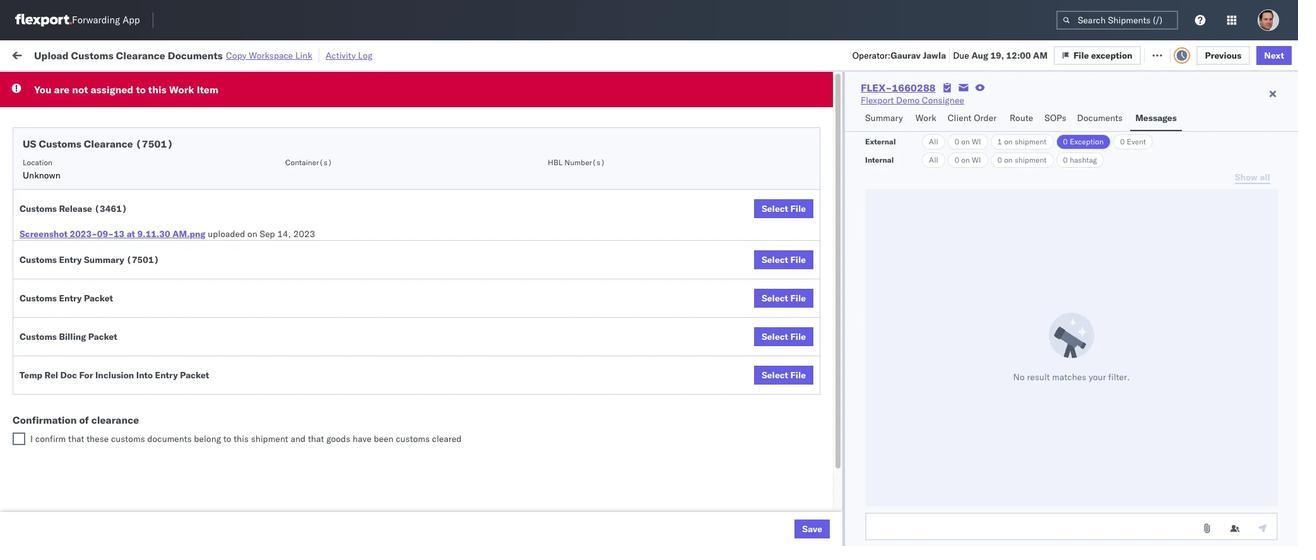 Task type: vqa. For each thing, say whether or not it's contained in the screenshot.
second hlxu6269489, from the top
yes



Task type: describe. For each thing, give the bounding box(es) containing it.
confirm
[[35, 434, 66, 445]]

schedule for first schedule delivery appointment link from the top
[[29, 126, 66, 137]]

resize handle column header for container numbers
[[951, 98, 966, 546]]

4 1846748 from the top
[[812, 210, 851, 221]]

2 flex-2130387 from the top
[[785, 460, 851, 471]]

0 horizontal spatial to
[[136, 83, 146, 96]]

3 schedule delivery appointment button from the top
[[29, 320, 155, 334]]

4 1889466 from the top
[[812, 376, 851, 388]]

forwarding app
[[72, 14, 140, 26]]

upload inside button
[[29, 265, 58, 276]]

3 hlxu6269489, from the top
[[947, 182, 1011, 193]]

documents button
[[1072, 107, 1130, 131]]

these
[[87, 434, 109, 445]]

5 schedule pickup from los angeles, ca button from the top
[[29, 403, 184, 417]]

pm for confirm pickup from los angeles, ca link
[[250, 349, 264, 360]]

2 hlxu8034992 from the top
[[1013, 154, 1075, 165]]

confirm for confirm delivery
[[29, 376, 61, 387]]

2 vertical spatial shipment
[[251, 434, 288, 445]]

1 pdt, from the top
[[271, 127, 291, 138]]

11:59 pm pdt, nov 4, 2022 for 4th schedule pickup from los angeles, ca link from the bottom of the page
[[229, 182, 344, 193]]

mbl/mawb
[[973, 103, 1016, 112]]

2 hlxu6269489, from the top
[[947, 154, 1011, 165]]

3 flex-2130387 from the top
[[785, 515, 851, 527]]

1 2130387 from the top
[[812, 432, 851, 443]]

5 flex-1846748 from the top
[[785, 238, 851, 249]]

3 pdt, from the top
[[271, 182, 291, 193]]

customs entry packet
[[20, 293, 113, 304]]

customs inside upload customs clearance documents link
[[60, 265, 95, 276]]

work
[[36, 46, 69, 63]]

0 vertical spatial no
[[299, 78, 309, 87]]

11 resize handle column header from the left
[[1266, 98, 1281, 546]]

11:59 pm pdt, nov 4, 2022 for 3rd schedule pickup from los angeles, ca link from the top of the page
[[229, 238, 344, 249]]

previous button
[[1196, 46, 1250, 65]]

all for external
[[929, 137, 938, 146]]

1 on shipment
[[997, 137, 1047, 146]]

client order button
[[943, 107, 1005, 131]]

pickup for 4th schedule pickup from los angeles, ca link from the bottom of the page
[[69, 181, 96, 193]]

angeles, down us customs clearance (7501)
[[135, 154, 170, 165]]

jaehyung choi - test origin agent
[[1151, 432, 1289, 443]]

previous
[[1205, 50, 1241, 61]]

pm for upload customs clearance documents link
[[255, 265, 269, 277]]

inclusion
[[95, 370, 134, 381]]

5 schedule pickup from los angeles, ca from the top
[[29, 404, 184, 415]]

schedule for 3rd schedule delivery appointment link from the top of the page
[[29, 320, 66, 332]]

consignee inside 'button'
[[622, 103, 658, 112]]

4 schedule delivery appointment button from the top
[[29, 431, 155, 445]]

select for customs release (3461)
[[762, 203, 788, 215]]

select for customs entry summary (7501)
[[762, 254, 788, 266]]

omkar
[[1151, 182, 1178, 193]]

pickup for 3rd schedule pickup from los angeles, ca link from the top of the page
[[69, 237, 96, 248]]

delivery for confirm delivery button
[[64, 376, 96, 387]]

2 1846748 from the top
[[812, 154, 851, 166]]

1 that from the left
[[68, 434, 84, 445]]

1 horizontal spatial consignee
[[922, 95, 964, 106]]

schedule for fifth schedule pickup from los angeles, ca link
[[29, 404, 66, 415]]

entry for summary
[[59, 254, 82, 266]]

0 left hashtag
[[1063, 155, 1068, 165]]

mbl/mawb numbers
[[973, 103, 1050, 112]]

container
[[880, 98, 913, 107]]

flexport. image
[[15, 14, 72, 26]]

batch
[[1227, 49, 1252, 60]]

13
[[114, 228, 124, 240]]

flex
[[765, 103, 779, 112]]

2 1889466 from the top
[[812, 321, 851, 332]]

not
[[72, 83, 88, 96]]

1 test123456 from the top
[[973, 127, 1026, 138]]

angeles, up 9.11.30
[[135, 181, 170, 193]]

clearance
[[91, 414, 139, 427]]

schedule delivery appointment for 1st schedule delivery appointment link from the bottom of the page
[[29, 431, 155, 443]]

11:59 for 4th schedule pickup from los angeles, ca link from the bottom of the page
[[229, 182, 253, 193]]

wi for 0
[[972, 155, 981, 165]]

3 hlxu8034992 from the top
[[1013, 182, 1075, 193]]

your
[[1089, 371, 1106, 383]]

flex id
[[765, 103, 789, 112]]

2 flex-1889466 from the top
[[785, 321, 851, 332]]

client name
[[529, 103, 571, 112]]

batch action
[[1227, 49, 1282, 60]]

from for confirm pickup from los angeles, ca link
[[93, 348, 112, 359]]

4 schedule pickup from los angeles, ca button from the top
[[29, 292, 184, 306]]

temp rel doc for inclusion into entry packet
[[20, 370, 209, 381]]

resize handle column header for client name
[[601, 98, 616, 546]]

choi for origin
[[1191, 432, 1209, 443]]

1 flex-1846748 from the top
[[785, 127, 851, 138]]

deadline
[[229, 103, 259, 112]]

container numbers button
[[873, 95, 954, 118]]

ca for 2nd schedule pickup from los angeles, ca link from the bottom
[[172, 292, 184, 304]]

1 gaurav jawla from the top
[[1151, 127, 1204, 138]]

abcdefg78456546 for confirm delivery
[[973, 376, 1057, 388]]

my work
[[13, 46, 69, 63]]

resize handle column header for mode
[[508, 98, 523, 546]]

1 vertical spatial 2023
[[319, 432, 341, 443]]

1893174
[[812, 404, 851, 416]]

flex id button
[[759, 100, 861, 113]]

select file for customs entry packet
[[762, 293, 806, 304]]

1 schedule delivery appointment link from the top
[[29, 125, 155, 138]]

progress
[[198, 78, 229, 87]]

select for customs billing packet
[[762, 331, 788, 343]]

confirm pickup from los angeles, ca link
[[29, 347, 179, 360]]

0 horizontal spatial 2023
[[293, 228, 315, 240]]

all button for external
[[922, 134, 945, 150]]

savant
[[1180, 182, 1207, 193]]

gvcu5265864
[[880, 515, 942, 526]]

0 horizontal spatial summary
[[84, 254, 124, 266]]

confirmation of clearance
[[13, 414, 139, 427]]

activity
[[326, 50, 356, 61]]

schedule for 3rd schedule pickup from los angeles, ca link from the top of the page
[[29, 237, 66, 248]]

entry for packet
[[59, 293, 82, 304]]

3 flex-1846748 from the top
[[785, 182, 851, 193]]

1 schedule pickup from los angeles, ca link from the top
[[29, 153, 184, 166]]

select file button for customs billing packet
[[754, 328, 813, 346]]

fcl for first schedule delivery appointment link from the top
[[464, 127, 480, 138]]

3 1889466 from the top
[[812, 349, 851, 360]]

resize handle column header for flex id
[[858, 98, 873, 546]]

3 2130387 from the top
[[812, 515, 851, 527]]

select file button for customs release (3461)
[[754, 199, 813, 218]]

2 gaurav jawla from the top
[[1151, 210, 1204, 221]]

upload customs clearance documents copy workspace link
[[34, 49, 312, 62]]

are
[[54, 83, 70, 96]]

hashtag
[[1070, 155, 1097, 165]]

2 upload customs clearance documents from the top
[[29, 515, 186, 526]]

activity log
[[326, 50, 372, 61]]

delivery for 3rd 'schedule delivery appointment' button from the bottom
[[69, 209, 101, 221]]

4 schedule pickup from los angeles, ca from the top
[[29, 292, 184, 304]]

client name button
[[523, 100, 603, 113]]

snoozed
[[264, 78, 293, 87]]

angeles, right the 13
[[135, 237, 170, 248]]

10 resize handle column header from the left
[[1223, 98, 1238, 546]]

fcl for confirm pickup from los angeles, ca link
[[464, 349, 480, 360]]

flex-1660288
[[861, 81, 936, 94]]

3 schedule pickup from los angeles, ca link from the top
[[29, 236, 184, 249]]

3 resize handle column header from the left
[[415, 98, 430, 546]]

next
[[1264, 50, 1284, 61]]

2 4, from the top
[[312, 154, 320, 166]]

4 ceau7522281, hlxu6269489, hlxu8034992 from the top
[[880, 210, 1075, 221]]

2 vertical spatial jawla
[[1182, 210, 1204, 221]]

order
[[974, 112, 997, 124]]

jaehyung for jaehyung choi - test destination age
[[1151, 487, 1188, 499]]

2 ceau7522281, hlxu6269489, hlxu8034992 from the top
[[880, 154, 1075, 165]]

us customs clearance (7501)
[[23, 138, 173, 150]]

in
[[189, 78, 196, 87]]

delivery for 1st 'schedule delivery appointment' button from the bottom
[[69, 431, 101, 443]]

you are not assigned to this work item
[[34, 83, 219, 96]]

have
[[353, 434, 371, 445]]

8:30
[[229, 432, 248, 443]]

4 flex-1846748 from the top
[[785, 210, 851, 221]]

0 horizontal spatial at
[[127, 228, 135, 240]]

2 schedule delivery appointment link from the top
[[29, 209, 155, 221]]

customs up the location
[[39, 138, 81, 150]]

5 1846748 from the top
[[812, 238, 851, 249]]

3 flex-1889466 from the top
[[785, 349, 851, 360]]

and
[[291, 434, 306, 445]]

choi for destination
[[1191, 487, 1209, 499]]

clearance down schedule pickup from rotterdam, netherlands button
[[98, 515, 138, 526]]

work inside button
[[916, 112, 936, 124]]

messages button
[[1130, 107, 1182, 131]]

from for 4th schedule pickup from los angeles, ca link from the bottom of the page
[[98, 181, 117, 193]]

filtered by:
[[13, 77, 58, 89]]

1 vertical spatial this
[[234, 434, 249, 445]]

pickup for confirm pickup from los angeles, ca link
[[64, 348, 91, 359]]

jaehyung for jaehyung choi - test origin agent
[[1151, 432, 1188, 443]]

status : ready for work, blocked, in progress
[[69, 78, 229, 87]]

numbers for mbl/mawb numbers
[[1018, 103, 1050, 112]]

select file for customs release (3461)
[[762, 203, 806, 215]]

clearance inside upload customs clearance documents link
[[98, 265, 138, 276]]

due aug 19, 12:00 am
[[953, 50, 1048, 61]]

location unknown
[[23, 158, 61, 181]]

ca for fifth schedule pickup from los angeles, ca link from the bottom of the page
[[172, 154, 184, 165]]

file for customs entry packet
[[790, 293, 806, 304]]

09-
[[97, 228, 114, 240]]

schedule delivery appointment for 3rd schedule delivery appointment link from the top of the page
[[29, 320, 155, 332]]

from for 3rd schedule pickup from los angeles, ca link from the top of the page
[[98, 237, 117, 248]]

0 hashtag
[[1063, 155, 1097, 165]]

2 vertical spatial upload
[[29, 515, 58, 526]]

2 11:59 pm pdt, nov 4, 2022 from the top
[[229, 154, 344, 166]]

select file for customs billing packet
[[762, 331, 806, 343]]

pickup for fifth schedule pickup from los angeles, ca link from the bottom of the page
[[69, 154, 96, 165]]

ocean fcl for confirm pickup from los angeles, ca link
[[436, 349, 480, 360]]

pm for 3rd schedule pickup from los angeles, ca link from the top of the page
[[255, 238, 269, 249]]

select file for customs entry summary (7501)
[[762, 254, 806, 266]]

2 test123456 from the top
[[973, 154, 1026, 166]]

3 schedule pickup from los angeles, ca from the top
[[29, 237, 184, 248]]

23, for 2023
[[304, 432, 317, 443]]

4 pdt, from the top
[[271, 238, 291, 249]]

into
[[136, 370, 153, 381]]

1 ceau7522281, hlxu6269489, hlxu8034992 from the top
[[880, 126, 1075, 138]]

schedule for 2nd schedule pickup from los angeles, ca link from the bottom
[[29, 292, 66, 304]]

1 1846748 from the top
[[812, 127, 851, 138]]

item
[[197, 83, 219, 96]]

copy workspace link button
[[226, 50, 312, 61]]

1 hlxu6269489, from the top
[[947, 126, 1011, 138]]

select file button for customs entry packet
[[754, 289, 813, 308]]

dec
[[287, 349, 304, 360]]

0 down 1
[[997, 155, 1002, 165]]

2 ceau7522281, from the top
[[880, 154, 944, 165]]

save
[[802, 524, 822, 535]]

2 customs from the left
[[396, 434, 430, 445]]

confirm delivery button
[[29, 375, 96, 389]]

customs down netherlands in the bottom left of the page
[[60, 515, 95, 526]]

customs up status
[[71, 49, 114, 62]]

3 fcl from the top
[[464, 238, 480, 249]]

0 vertical spatial at
[[251, 49, 259, 60]]

2 that from the left
[[308, 434, 324, 445]]

no result matches your filter.
[[1013, 371, 1130, 383]]

11:00 pm pst, nov 8, 2022
[[229, 265, 344, 277]]

2 2130387 from the top
[[812, 460, 851, 471]]

1 1889466 from the top
[[812, 293, 851, 304]]

ocean fcl for upload customs clearance documents link
[[436, 265, 480, 277]]

blocked,
[[155, 78, 187, 87]]

pst, for jan
[[266, 432, 285, 443]]

work,
[[133, 78, 153, 87]]

all button for internal
[[922, 153, 945, 168]]

for
[[79, 370, 93, 381]]

cleared
[[432, 434, 462, 445]]

4 ceau7522281, from the top
[[880, 210, 944, 221]]

select file button for customs entry summary (7501)
[[754, 251, 813, 269]]

assigned
[[91, 83, 133, 96]]

19,
[[990, 50, 1004, 61]]

4:00
[[229, 349, 248, 360]]

2 ocean fcl from the top
[[436, 182, 480, 193]]

11:59 for first schedule delivery appointment link from the top
[[229, 127, 253, 138]]

client order
[[948, 112, 997, 124]]

1 hlxu8034992 from the top
[[1013, 126, 1075, 138]]

1 vertical spatial gaurav
[[1151, 127, 1180, 138]]

clearance down workitem button
[[84, 138, 133, 150]]

1 flex-2130387 from the top
[[785, 432, 851, 443]]

next button
[[1257, 46, 1292, 65]]

ca for confirm pickup from los angeles, ca link
[[167, 348, 179, 359]]

import work button
[[102, 40, 165, 69]]

operator
[[1151, 103, 1182, 112]]

14,
[[277, 228, 291, 240]]

resize handle column header for deadline
[[364, 98, 380, 546]]

5 schedule pickup from los angeles, ca link from the top
[[29, 403, 184, 416]]

1 vertical spatial to
[[223, 434, 231, 445]]

los for 2nd schedule pickup from los angeles, ca link from the bottom
[[119, 292, 133, 304]]

2023-
[[70, 228, 97, 240]]

location
[[23, 158, 52, 167]]

3 ocean fcl from the top
[[436, 238, 480, 249]]

los for fifth schedule pickup from los angeles, ca link from the bottom of the page
[[119, 154, 133, 165]]

screenshot 2023-09-13 at 9.11.30 am.png uploaded on sep 14, 2023
[[20, 228, 315, 240]]

4 schedule pickup from los angeles, ca link from the top
[[29, 292, 184, 304]]

4 flex-1889466 from the top
[[785, 376, 851, 388]]

jan
[[287, 432, 301, 443]]

: for snoozed
[[293, 78, 296, 87]]

3 1846748 from the top
[[812, 182, 851, 193]]

client for client order
[[948, 112, 972, 124]]

1 ceau7522281, from the top
[[880, 126, 944, 138]]

2 schedule delivery appointment button from the top
[[29, 209, 155, 222]]

2 schedule pickup from los angeles, ca button from the top
[[29, 181, 184, 195]]

my
[[13, 46, 33, 63]]



Task type: locate. For each thing, give the bounding box(es) containing it.
9 schedule from the top
[[29, 431, 66, 443]]

4 resize handle column header from the left
[[508, 98, 523, 546]]

flexport demo consignee link
[[861, 94, 964, 107]]

schedule delivery appointment down of
[[29, 431, 155, 443]]

entry down 2023-
[[59, 254, 82, 266]]

2 : from the left
[[293, 78, 296, 87]]

screenshot
[[20, 228, 68, 240]]

schedule pickup from los angeles, ca button
[[29, 153, 184, 167], [29, 181, 184, 195], [29, 236, 184, 250], [29, 292, 184, 306], [29, 403, 184, 417]]

1 appointment from the top
[[103, 126, 155, 137]]

1 horizontal spatial customs
[[396, 434, 430, 445]]

1 schedule pickup from los angeles, ca button from the top
[[29, 153, 184, 167]]

0 vertical spatial packet
[[84, 293, 113, 304]]

on
[[309, 49, 320, 60], [961, 137, 970, 146], [1004, 137, 1013, 146], [961, 155, 970, 165], [1004, 155, 1013, 165], [247, 228, 257, 240]]

matches
[[1052, 371, 1086, 383]]

- for origin
[[1212, 432, 1217, 443]]

0 horizontal spatial numbers
[[880, 108, 911, 117]]

mode button
[[430, 100, 510, 113]]

test123456
[[973, 127, 1026, 138], [973, 154, 1026, 166], [973, 182, 1026, 193], [973, 210, 1026, 221]]

fcl for upload customs clearance documents link
[[464, 265, 480, 277]]

4,
[[312, 127, 320, 138], [312, 154, 320, 166], [312, 182, 320, 193], [312, 238, 320, 249]]

result
[[1027, 371, 1050, 383]]

1 vertical spatial jaehyung
[[1151, 487, 1188, 499]]

2023
[[293, 228, 315, 240], [319, 432, 341, 443]]

resize handle column header for mbl/mawb numbers
[[1130, 98, 1145, 546]]

file exception
[[1082, 49, 1141, 60], [1074, 50, 1132, 61]]

2 vertical spatial abcdefg78456546
[[973, 376, 1057, 388]]

of
[[79, 414, 89, 427]]

confirm delivery link
[[29, 375, 96, 388]]

10 schedule from the top
[[29, 453, 66, 464]]

1 horizontal spatial 2023
[[319, 432, 341, 443]]

schedule down confirmation
[[29, 431, 66, 443]]

3 appointment from the top
[[103, 320, 155, 332]]

from down upload customs clearance documents button
[[98, 292, 117, 304]]

schedule inside schedule pickup from rotterdam, netherlands
[[29, 453, 66, 464]]

3 schedule delivery appointment link from the top
[[29, 320, 155, 332]]

0 on wi
[[955, 137, 981, 146], [955, 155, 981, 165]]

pickup inside schedule pickup from rotterdam, netherlands
[[69, 453, 96, 464]]

choi down jaehyung choi - test origin agent on the bottom
[[1191, 487, 1209, 499]]

1 horizontal spatial no
[[1013, 371, 1025, 383]]

0 horizontal spatial client
[[529, 103, 549, 112]]

schedule pickup from los angeles, ca up these at the bottom of page
[[29, 404, 184, 415]]

ca inside button
[[167, 348, 179, 359]]

shipment for 1 on shipment
[[1015, 137, 1047, 146]]

select for temp rel doc for inclusion into entry packet
[[762, 370, 788, 381]]

packet up confirm pickup from los angeles, ca
[[88, 331, 117, 343]]

0 vertical spatial all
[[929, 137, 938, 146]]

6 flex-1846748 from the top
[[785, 265, 851, 277]]

upload up customs entry packet
[[29, 265, 58, 276]]

pm right 11:00
[[255, 265, 269, 277]]

flex-2130387 down "flex-1662119"
[[785, 515, 851, 527]]

0 horizontal spatial no
[[299, 78, 309, 87]]

angeles, down upload customs clearance documents button
[[135, 292, 170, 304]]

4, for first schedule delivery appointment link from the top
[[312, 127, 320, 138]]

1 horizontal spatial that
[[308, 434, 324, 445]]

pickup for fifth schedule pickup from los angeles, ca link
[[69, 404, 96, 415]]

2 vertical spatial packet
[[180, 370, 209, 381]]

am
[[1033, 50, 1048, 61]]

nov
[[294, 127, 310, 138], [294, 154, 310, 166], [294, 182, 310, 193], [294, 238, 310, 249], [293, 265, 309, 277]]

4, down container(s) at left top
[[312, 182, 320, 193]]

packet for customs entry packet
[[84, 293, 113, 304]]

for
[[121, 78, 131, 87]]

from inside confirm pickup from los angeles, ca link
[[93, 348, 112, 359]]

select file button for temp rel doc for inclusion into entry packet
[[754, 366, 813, 385]]

packet
[[84, 293, 113, 304], [88, 331, 117, 343], [180, 370, 209, 381]]

1 vertical spatial no
[[1013, 371, 1025, 383]]

3 ceau7522281, hlxu6269489, hlxu8034992 from the top
[[880, 182, 1075, 193]]

pickup for schedule pickup from rotterdam, netherlands link
[[69, 453, 96, 464]]

schedule for schedule pickup from rotterdam, netherlands link
[[29, 453, 66, 464]]

select
[[762, 203, 788, 215], [762, 254, 788, 266], [762, 293, 788, 304], [762, 331, 788, 343], [762, 370, 788, 381]]

los down upload customs clearance documents button
[[119, 292, 133, 304]]

pickup down confirm delivery button
[[69, 404, 96, 415]]

0 vertical spatial abcdefg78456546
[[973, 321, 1057, 332]]

2 schedule delivery appointment from the top
[[29, 209, 155, 221]]

customs billing packet
[[20, 331, 117, 343]]

los down inclusion
[[119, 404, 133, 415]]

appointment up the 13
[[103, 209, 155, 221]]

2 vertical spatial gaurav
[[1151, 210, 1180, 221]]

1 vertical spatial upload customs clearance documents
[[29, 515, 186, 526]]

0 left event in the top right of the page
[[1120, 137, 1125, 146]]

schedule delivery appointment for first schedule delivery appointment link from the top
[[29, 126, 155, 137]]

gaurav jawla
[[1151, 127, 1204, 138], [1151, 210, 1204, 221]]

upload customs clearance documents down schedule pickup from rotterdam, netherlands button
[[29, 515, 186, 526]]

1 schedule from the top
[[29, 126, 66, 137]]

1 horizontal spatial to
[[223, 434, 231, 445]]

delivery for second 'schedule delivery appointment' button from the bottom
[[69, 320, 101, 332]]

1662119
[[812, 487, 851, 499]]

schedule pickup from los angeles, ca link up customs entry summary (7501)
[[29, 236, 184, 249]]

4 test123456 from the top
[[973, 210, 1026, 221]]

4, for 4th schedule pickup from los angeles, ca link from the bottom of the page
[[312, 182, 320, 193]]

hlxu6269489,
[[947, 126, 1011, 138], [947, 154, 1011, 165], [947, 182, 1011, 193], [947, 210, 1011, 221]]

1 vertical spatial choi
[[1191, 487, 1209, 499]]

jawla left due
[[923, 50, 946, 61]]

flex-1846748
[[785, 127, 851, 138], [785, 154, 851, 166], [785, 182, 851, 193], [785, 210, 851, 221], [785, 238, 851, 249], [785, 265, 851, 277]]

1 customs from the left
[[111, 434, 145, 445]]

file for customs release (3461)
[[790, 203, 806, 215]]

pickup inside confirm pickup from los angeles, ca link
[[64, 348, 91, 359]]

that down confirmation of clearance
[[68, 434, 84, 445]]

2023 left the have
[[319, 432, 341, 443]]

pickup for 2nd schedule pickup from los angeles, ca link from the bottom
[[69, 292, 96, 304]]

pm up sep
[[255, 182, 269, 193]]

0 horizontal spatial :
[[91, 78, 94, 87]]

pst, for nov
[[271, 265, 291, 277]]

los for fifth schedule pickup from los angeles, ca link
[[119, 404, 133, 415]]

los inside button
[[114, 348, 128, 359]]

2 11:59 from the top
[[229, 154, 253, 166]]

4, up container(s) at left top
[[312, 127, 320, 138]]

0 vertical spatial shipment
[[1015, 137, 1047, 146]]

all for internal
[[929, 155, 938, 165]]

gaurav jawla down messages
[[1151, 127, 1204, 138]]

6 schedule from the top
[[29, 292, 66, 304]]

summary button
[[860, 107, 911, 131]]

0 vertical spatial upload
[[34, 49, 68, 62]]

pickup down us customs clearance (7501)
[[69, 154, 96, 165]]

1 vertical spatial summary
[[84, 254, 124, 266]]

ca for fifth schedule pickup from los angeles, ca link
[[172, 404, 184, 415]]

23,
[[306, 349, 320, 360], [304, 432, 317, 443]]

(7501) for customs entry summary (7501)
[[126, 254, 159, 266]]

1 resize handle column header from the left
[[206, 98, 221, 546]]

message (0)
[[170, 49, 222, 60]]

gaurav down messages
[[1151, 127, 1180, 138]]

6 1846748 from the top
[[812, 265, 851, 277]]

4 schedule delivery appointment link from the top
[[29, 431, 155, 443]]

customs up screenshot on the top of the page
[[20, 203, 57, 215]]

event
[[1127, 137, 1146, 146]]

log
[[358, 50, 372, 61]]

schedule pickup from los angeles, ca down us customs clearance (7501)
[[29, 154, 184, 165]]

4 hlxu8034992 from the top
[[1013, 210, 1075, 221]]

pickup up customs entry summary (7501)
[[69, 237, 96, 248]]

from up customs entry summary (7501)
[[98, 237, 117, 248]]

schedule pickup from los angeles, ca link down us customs clearance (7501)
[[29, 153, 184, 166]]

1 wi from the top
[[972, 137, 981, 146]]

numbers inside container numbers
[[880, 108, 911, 117]]

0 vertical spatial work
[[138, 49, 160, 60]]

1 select file button from the top
[[754, 199, 813, 218]]

0 horizontal spatial that
[[68, 434, 84, 445]]

from for fifth schedule pickup from los angeles, ca link
[[98, 404, 117, 415]]

pickup down upload customs clearance documents button
[[69, 292, 96, 304]]

from up temp rel doc for inclusion into entry packet
[[93, 348, 112, 359]]

that right and
[[308, 434, 324, 445]]

pickup up "release" at the left of page
[[69, 181, 96, 193]]

1 vertical spatial -
[[1212, 487, 1217, 499]]

appointment down clearance
[[103, 431, 155, 443]]

2130387
[[812, 432, 851, 443], [812, 460, 851, 471], [812, 515, 851, 527]]

pickup down billing
[[64, 348, 91, 359]]

abcdefg78456546 for confirm pickup from los angeles, ca
[[973, 349, 1057, 360]]

: for status
[[91, 78, 94, 87]]

4 appointment from the top
[[103, 431, 155, 443]]

0 vertical spatial summary
[[865, 112, 903, 124]]

flex-2130387 up "flex-1662119"
[[785, 460, 851, 471]]

0 vertical spatial 23,
[[306, 349, 320, 360]]

0 vertical spatial to
[[136, 83, 146, 96]]

gaurav down omkar
[[1151, 210, 1180, 221]]

select file for temp rel doc for inclusion into entry packet
[[762, 370, 806, 381]]

appointment for first schedule delivery appointment link from the top
[[103, 126, 155, 137]]

1 vertical spatial entry
[[59, 293, 82, 304]]

you
[[34, 83, 52, 96]]

0 vertical spatial gaurav
[[891, 50, 921, 61]]

23, right dec
[[306, 349, 320, 360]]

at left risk
[[251, 49, 259, 60]]

0 vertical spatial flex-2130387
[[785, 432, 851, 443]]

11:59 pm pdt, nov 4, 2022 for first schedule delivery appointment link from the top
[[229, 127, 344, 138]]

confirm inside confirm delivery link
[[29, 376, 61, 387]]

wi
[[972, 137, 981, 146], [972, 155, 981, 165]]

: up deadline button
[[293, 78, 296, 87]]

(7501) for us customs clearance (7501)
[[136, 138, 173, 150]]

1 - from the top
[[1212, 432, 1217, 443]]

route button
[[1005, 107, 1040, 131]]

1 horizontal spatial this
[[234, 434, 249, 445]]

1 vertical spatial flex-2130387
[[785, 460, 851, 471]]

customs right been
[[396, 434, 430, 445]]

client left order
[[948, 112, 972, 124]]

0 down client order
[[955, 137, 959, 146]]

1 vertical spatial jawla
[[1182, 127, 1204, 138]]

packet right into
[[180, 370, 209, 381]]

pm right 4:00
[[250, 349, 264, 360]]

0 on wi for 1
[[955, 137, 981, 146]]

work inside button
[[138, 49, 160, 60]]

1 confirm from the top
[[29, 348, 61, 359]]

gaurav jawla down omkar savant
[[1151, 210, 1204, 221]]

4 11:59 pm pdt, nov 4, 2022 from the top
[[229, 238, 344, 249]]

2 vertical spatial pst,
[[266, 432, 285, 443]]

0 vertical spatial confirm
[[29, 348, 61, 359]]

schedule pickup from los angeles, ca link down upload customs clearance documents button
[[29, 292, 184, 304]]

3 schedule delivery appointment from the top
[[29, 320, 155, 332]]

2 wi from the top
[[972, 155, 981, 165]]

3 ceau7522281, from the top
[[880, 182, 944, 193]]

temp
[[20, 370, 42, 381]]

1 : from the left
[[91, 78, 94, 87]]

7 schedule from the top
[[29, 320, 66, 332]]

0 vertical spatial pst,
[[271, 265, 291, 277]]

23, for 2022
[[306, 349, 320, 360]]

1 vertical spatial (7501)
[[126, 254, 159, 266]]

flexport
[[861, 95, 894, 106]]

snooze
[[386, 103, 411, 112]]

5 resize handle column header from the left
[[601, 98, 616, 546]]

angeles, up the documents
[[135, 404, 170, 415]]

internal
[[865, 155, 894, 165]]

4, for 3rd schedule pickup from los angeles, ca link from the top of the page
[[312, 238, 320, 249]]

container numbers
[[880, 98, 913, 117]]

schedule delivery appointment link up confirm pickup from los angeles, ca
[[29, 320, 155, 332]]

message
[[170, 49, 205, 60]]

2 vertical spatial work
[[916, 112, 936, 124]]

flex-1889466
[[785, 293, 851, 304], [785, 321, 851, 332], [785, 349, 851, 360], [785, 376, 851, 388]]

import
[[107, 49, 136, 60]]

angeles, inside button
[[130, 348, 165, 359]]

schedule delivery appointment up us customs clearance (7501)
[[29, 126, 155, 137]]

1 horizontal spatial summary
[[865, 112, 903, 124]]

11:59 for 3rd schedule pickup from los angeles, ca link from the top of the page
[[229, 238, 253, 249]]

schedule pickup from los angeles, ca down upload customs clearance documents button
[[29, 292, 184, 304]]

forwarding
[[72, 14, 120, 26]]

origin
[[1238, 432, 1263, 443]]

customs down screenshot on the top of the page
[[20, 254, 57, 266]]

schedule up the us
[[29, 126, 66, 137]]

1 horizontal spatial client
[[948, 112, 972, 124]]

customs release (3461)
[[20, 203, 127, 215]]

flex-1662119
[[785, 487, 851, 499]]

schedule for third schedule delivery appointment link from the bottom of the page
[[29, 209, 66, 221]]

7 resize handle column header from the left
[[858, 98, 873, 546]]

5 ocean fcl from the top
[[436, 349, 480, 360]]

confirm inside confirm pickup from los angeles, ca link
[[29, 348, 61, 359]]

pm for 4th schedule pickup from los angeles, ca link from the bottom of the page
[[255, 182, 269, 193]]

1 upload customs clearance documents from the top
[[29, 265, 186, 276]]

3 select file button from the top
[[754, 289, 813, 308]]

None text field
[[865, 513, 1278, 541]]

screenshot 2023-09-13 at 9.11.30 am.png link
[[20, 228, 205, 240]]

Search Shipments (/) text field
[[1056, 11, 1178, 30]]

1 vertical spatial packet
[[88, 331, 117, 343]]

choi left origin
[[1191, 432, 1209, 443]]

work button
[[911, 107, 943, 131]]

1 select from the top
[[762, 203, 788, 215]]

resize handle column header
[[206, 98, 221, 546], [364, 98, 380, 546], [415, 98, 430, 546], [508, 98, 523, 546], [601, 98, 616, 546], [744, 98, 759, 546], [858, 98, 873, 546], [951, 98, 966, 546], [1130, 98, 1145, 546], [1223, 98, 1238, 546], [1266, 98, 1281, 546]]

1 horizontal spatial numbers
[[1018, 103, 1050, 112]]

ocean fcl for first schedule delivery appointment link from the top
[[436, 127, 480, 138]]

2 0 on wi from the top
[[955, 155, 981, 165]]

187
[[291, 49, 307, 60]]

pst,
[[271, 265, 291, 277], [266, 349, 285, 360], [266, 432, 285, 443]]

2022
[[322, 127, 344, 138], [322, 154, 344, 166], [322, 182, 344, 193], [322, 238, 344, 249], [322, 265, 344, 277], [322, 349, 344, 360]]

flex-1889466 button
[[765, 290, 853, 308], [765, 290, 853, 308], [765, 318, 853, 335], [765, 318, 853, 335], [765, 346, 853, 363], [765, 346, 853, 363], [765, 373, 853, 391], [765, 373, 853, 391]]

ocean fcl for 1st schedule delivery appointment link from the bottom of the page
[[436, 432, 480, 443]]

2 schedule from the top
[[29, 154, 66, 165]]

0 vertical spatial 2023
[[293, 228, 315, 240]]

no left result
[[1013, 371, 1025, 383]]

wi for 1
[[972, 137, 981, 146]]

pm for 1st schedule delivery appointment link from the bottom of the page
[[250, 432, 264, 443]]

pm for first schedule delivery appointment link from the top
[[255, 127, 269, 138]]

demo
[[896, 95, 920, 106]]

1 horizontal spatial at
[[251, 49, 259, 60]]

2 select from the top
[[762, 254, 788, 266]]

hbl
[[548, 158, 563, 167]]

numbers
[[1018, 103, 1050, 112], [880, 108, 911, 117]]

pst, left dec
[[266, 349, 285, 360]]

0 vertical spatial (7501)
[[136, 138, 173, 150]]

2 horizontal spatial work
[[916, 112, 936, 124]]

1 select file from the top
[[762, 203, 806, 215]]

los for 4th schedule pickup from los angeles, ca link from the bottom of the page
[[119, 181, 133, 193]]

0 horizontal spatial customs
[[111, 434, 145, 445]]

confirm for confirm pickup from los angeles, ca
[[29, 348, 61, 359]]

1 vertical spatial upload
[[29, 265, 58, 276]]

clearance up work,
[[116, 49, 165, 62]]

- for destination
[[1212, 487, 1217, 499]]

1 flex-1889466 from the top
[[785, 293, 851, 304]]

0 horizontal spatial this
[[148, 83, 167, 96]]

2 vertical spatial entry
[[155, 370, 178, 381]]

2 pdt, from the top
[[271, 154, 291, 166]]

(7501)
[[136, 138, 173, 150], [126, 254, 159, 266]]

resize handle column header for consignee
[[744, 98, 759, 546]]

None checkbox
[[13, 433, 25, 446]]

delivery inside button
[[64, 376, 96, 387]]

from down these at the bottom of page
[[98, 453, 117, 464]]

upload
[[34, 49, 68, 62], [29, 265, 58, 276], [29, 515, 58, 526]]

0 vertical spatial all button
[[922, 134, 945, 150]]

ready
[[97, 78, 119, 87]]

appointment down workitem button
[[103, 126, 155, 137]]

flexport demo consignee
[[861, 95, 964, 106]]

4, down deadline button
[[312, 154, 320, 166]]

0 vertical spatial upload customs clearance documents
[[29, 265, 186, 276]]

schedule pickup from rotterdam, netherlands link
[[29, 452, 205, 477]]

4 hlxu6269489, from the top
[[947, 210, 1011, 221]]

1 schedule pickup from los angeles, ca from the top
[[29, 154, 184, 165]]

0 horizontal spatial work
[[138, 49, 160, 60]]

4 ocean fcl from the top
[[436, 265, 480, 277]]

los right 09-
[[119, 237, 133, 248]]

187 on track
[[291, 49, 342, 60]]

8 resize handle column header from the left
[[951, 98, 966, 546]]

1 0 on wi from the top
[[955, 137, 981, 146]]

1 vertical spatial shipment
[[1015, 155, 1047, 165]]

from for schedule pickup from rotterdam, netherlands link
[[98, 453, 117, 464]]

0 vertical spatial choi
[[1191, 432, 1209, 443]]

from up (3461)
[[98, 181, 117, 193]]

jawla
[[923, 50, 946, 61], [1182, 127, 1204, 138], [1182, 210, 1204, 221]]

from inside schedule pickup from rotterdam, netherlands
[[98, 453, 117, 464]]

file for customs entry summary (7501)
[[790, 254, 806, 266]]

shipment down 1 on shipment
[[1015, 155, 1047, 165]]

from for fifth schedule pickup from los angeles, ca link from the bottom of the page
[[98, 154, 117, 165]]

customs left billing
[[20, 331, 57, 343]]

2 vertical spatial flex-2130387
[[785, 515, 851, 527]]

0 event
[[1120, 137, 1146, 146]]

0 vertical spatial -
[[1212, 432, 1217, 443]]

1 vertical spatial 0 on wi
[[955, 155, 981, 165]]

customs up customs entry packet
[[60, 265, 95, 276]]

appointment up confirm pickup from los angeles, ca
[[103, 320, 155, 332]]

copy
[[226, 50, 246, 61]]

ca for 4th schedule pickup from los angeles, ca link from the bottom of the page
[[172, 181, 184, 193]]

1 vertical spatial pst,
[[266, 349, 285, 360]]

Search Work text field
[[873, 45, 1011, 64]]

jawla right messages button
[[1182, 127, 1204, 138]]

schedule pickup from los angeles, ca button up customs entry summary (7501)
[[29, 236, 184, 250]]

confirm pickup from los angeles, ca
[[29, 348, 179, 359]]

0 vertical spatial jaehyung
[[1151, 432, 1188, 443]]

0 down client order button
[[955, 155, 959, 165]]

client for client name
[[529, 103, 549, 112]]

schedule delivery appointment link down of
[[29, 431, 155, 443]]

1 vertical spatial 23,
[[304, 432, 317, 443]]

delivery for 4th 'schedule delivery appointment' button from the bottom of the page
[[69, 126, 101, 137]]

flex-2130387 down "flex-1893174"
[[785, 432, 851, 443]]

1 abcdefg78456546 from the top
[[973, 321, 1057, 332]]

pm down deadline
[[255, 127, 269, 138]]

resize handle column header for workitem
[[206, 98, 221, 546]]

5 select file from the top
[[762, 370, 806, 381]]

schedule delivery appointment button up 2023-
[[29, 209, 155, 222]]

6 resize handle column header from the left
[[744, 98, 759, 546]]

1 4, from the top
[[312, 127, 320, 138]]

2 schedule pickup from los angeles, ca from the top
[[29, 181, 184, 193]]

2 schedule pickup from los angeles, ca link from the top
[[29, 181, 184, 193]]

1 horizontal spatial :
[[293, 78, 296, 87]]

(7501) down 9.11.30
[[126, 254, 159, 266]]

1 vertical spatial 2130387
[[812, 460, 851, 471]]

1 vertical spatial at
[[127, 228, 135, 240]]

deadline button
[[222, 100, 367, 113]]

status
[[69, 78, 91, 87]]

ocean
[[436, 127, 462, 138], [556, 127, 582, 138], [649, 127, 675, 138], [556, 154, 582, 166], [436, 182, 462, 193], [556, 182, 582, 193], [649, 182, 675, 193], [436, 238, 462, 249], [556, 238, 582, 249], [649, 238, 675, 249], [436, 265, 462, 277], [556, 265, 582, 277], [649, 265, 675, 277], [436, 349, 462, 360], [556, 349, 582, 360], [649, 349, 675, 360], [436, 432, 462, 443]]

3 schedule pickup from los angeles, ca button from the top
[[29, 236, 184, 250]]

select file button
[[754, 199, 813, 218], [754, 251, 813, 269], [754, 289, 813, 308], [754, 328, 813, 346], [754, 366, 813, 385]]

0 vertical spatial this
[[148, 83, 167, 96]]

pickup down these at the bottom of page
[[69, 453, 96, 464]]

select for customs entry packet
[[762, 293, 788, 304]]

forwarding app link
[[15, 14, 140, 26]]

3 11:59 pm pdt, nov 4, 2022 from the top
[[229, 182, 344, 193]]

netherlands
[[29, 465, 78, 477]]

1 vertical spatial all
[[929, 155, 938, 165]]

2 flex-1846748 from the top
[[785, 154, 851, 166]]

- left origin
[[1212, 432, 1217, 443]]

been
[[374, 434, 393, 445]]

summary inside "button"
[[865, 112, 903, 124]]

abcdefg78456546
[[973, 321, 1057, 332], [973, 349, 1057, 360], [973, 376, 1057, 388]]

0 vertical spatial entry
[[59, 254, 82, 266]]

pst, for dec
[[266, 349, 285, 360]]

jawla down savant
[[1182, 210, 1204, 221]]

flex-1660288 link
[[861, 81, 936, 94]]

1 vertical spatial confirm
[[29, 376, 61, 387]]

summary down 09-
[[84, 254, 124, 266]]

1 ocean fcl from the top
[[436, 127, 480, 138]]

1 vertical spatial all button
[[922, 153, 945, 168]]

schedule up confirm
[[29, 404, 66, 415]]

no right snoozed
[[299, 78, 309, 87]]

flex-
[[861, 81, 892, 94], [785, 127, 812, 138], [785, 154, 812, 166], [785, 182, 812, 193], [785, 210, 812, 221], [785, 238, 812, 249], [785, 265, 812, 277], [785, 293, 812, 304], [785, 321, 812, 332], [785, 349, 812, 360], [785, 376, 812, 388], [785, 404, 812, 416], [785, 432, 812, 443], [785, 460, 812, 471], [785, 487, 812, 499], [785, 515, 812, 527]]

0 exception
[[1063, 137, 1104, 146]]

2023 right 14,
[[293, 228, 315, 240]]

4 schedule from the top
[[29, 209, 66, 221]]

1 horizontal spatial work
[[169, 83, 194, 96]]

clearance down the 13
[[98, 265, 138, 276]]

1 schedule delivery appointment button from the top
[[29, 125, 155, 139]]

schedule delivery appointment up confirm pickup from los angeles, ca
[[29, 320, 155, 332]]

1660288
[[892, 81, 936, 94]]

numbers for container numbers
[[880, 108, 911, 117]]

schedule delivery appointment link down workitem button
[[29, 125, 155, 138]]

upload down netherlands in the bottom left of the page
[[29, 515, 58, 526]]

0 horizontal spatial consignee
[[622, 103, 658, 112]]

pst, left jan
[[266, 432, 285, 443]]

work down flexport demo consignee link at right
[[916, 112, 936, 124]]

schedule for fifth schedule pickup from los angeles, ca link from the bottom of the page
[[29, 154, 66, 165]]

appointment for third schedule delivery appointment link from the bottom of the page
[[103, 209, 155, 221]]

los for confirm pickup from los angeles, ca link
[[114, 348, 128, 359]]

1 vertical spatial gaurav jawla
[[1151, 210, 1204, 221]]

0 vertical spatial 0 on wi
[[955, 137, 981, 146]]

1 fcl from the top
[[464, 127, 480, 138]]

filtered
[[13, 77, 43, 89]]

- left destination
[[1212, 487, 1217, 499]]

pm left container(s) at left top
[[255, 154, 269, 166]]

from for 2nd schedule pickup from los angeles, ca link from the bottom
[[98, 292, 117, 304]]

customs up 'customs billing packet'
[[20, 293, 57, 304]]

file for customs billing packet
[[790, 331, 806, 343]]

0 vertical spatial jawla
[[923, 50, 946, 61]]

schedule pickup from los angeles, ca button down us customs clearance (7501)
[[29, 153, 184, 167]]

2 select file from the top
[[762, 254, 806, 266]]

3 test123456 from the top
[[973, 182, 1026, 193]]

schedule for 1st schedule delivery appointment link from the bottom of the page
[[29, 431, 66, 443]]

1 vertical spatial wi
[[972, 155, 981, 165]]

5 select from the top
[[762, 370, 788, 381]]

ca for 3rd schedule pickup from los angeles, ca link from the top of the page
[[172, 237, 184, 248]]

that
[[68, 434, 84, 445], [308, 434, 324, 445]]

2 all button from the top
[[922, 153, 945, 168]]

4 11:59 from the top
[[229, 238, 253, 249]]

0 vertical spatial wi
[[972, 137, 981, 146]]

8 schedule from the top
[[29, 404, 66, 415]]

documents
[[168, 49, 223, 62], [1077, 112, 1123, 124], [141, 265, 186, 276], [141, 515, 186, 526]]

appointment for 3rd schedule delivery appointment link from the top of the page
[[103, 320, 155, 332]]

(7501) down workitem button
[[136, 138, 173, 150]]

1 vertical spatial abcdefg78456546
[[973, 349, 1057, 360]]

1 vertical spatial work
[[169, 83, 194, 96]]

0 vertical spatial gaurav jawla
[[1151, 127, 1204, 138]]

confirm pickup from los angeles, ca button
[[29, 347, 179, 361]]

0 vertical spatial 2130387
[[812, 432, 851, 443]]

no
[[299, 78, 309, 87], [1013, 371, 1025, 383]]

schedule delivery appointment link up 2023-
[[29, 209, 155, 221]]

all button
[[922, 134, 945, 150], [922, 153, 945, 168]]

schedule delivery appointment button
[[29, 125, 155, 139], [29, 209, 155, 222], [29, 320, 155, 334], [29, 431, 155, 445]]

to right for
[[136, 83, 146, 96]]

schedule pickup from los angeles, ca link up (3461)
[[29, 181, 184, 193]]

6 ocean fcl from the top
[[436, 432, 480, 443]]

2 fcl from the top
[[464, 182, 480, 193]]

2 vertical spatial 2130387
[[812, 515, 851, 527]]

2 - from the top
[[1212, 487, 1217, 499]]

at
[[251, 49, 259, 60], [127, 228, 135, 240]]

belong
[[194, 434, 221, 445]]

2 all from the top
[[929, 155, 938, 165]]

0 left exception
[[1063, 137, 1068, 146]]



